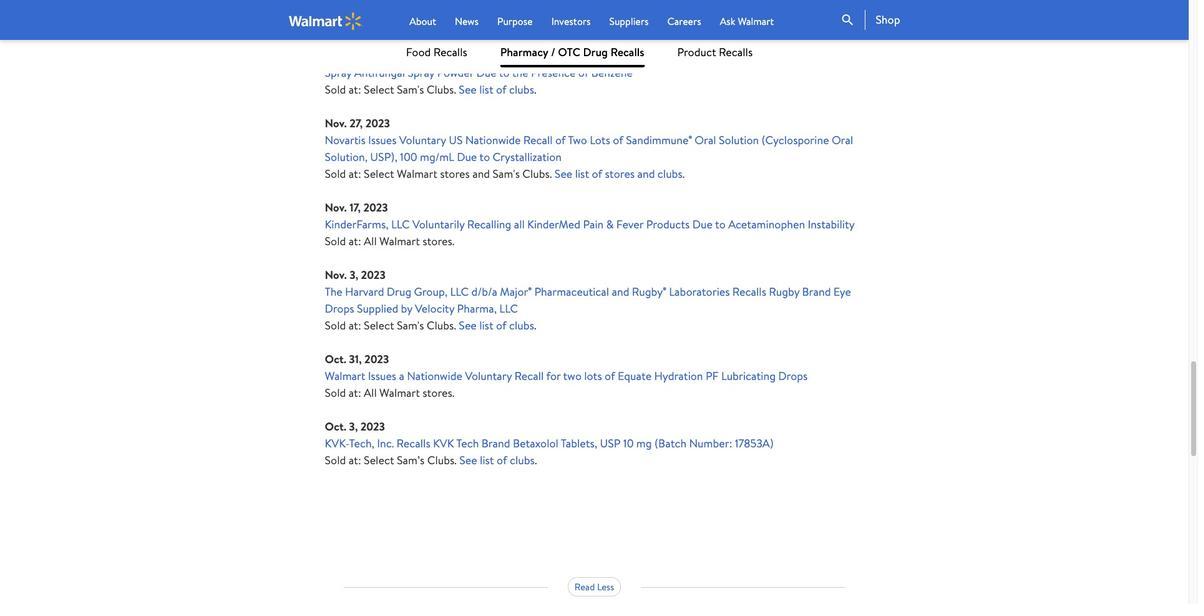 Task type: describe. For each thing, give the bounding box(es) containing it.
2 horizontal spatial and
[[637, 166, 655, 182]]

. inside nov. 29, 2023 insight pharmaceuticals issues voluntary nationwide recall of ting® 2% miconazole nitrate athlete's foot spray antifungal spray powder due to the presence of benzene sold at: select sam's clubs. see list of clubs .
[[534, 82, 536, 97]]

kindermed
[[527, 217, 580, 232]]

about
[[409, 14, 436, 28]]

pharmaceutical
[[534, 284, 609, 300]]

presence
[[531, 65, 576, 81]]

supplied
[[357, 301, 398, 316]]

solution
[[719, 132, 759, 148]]

lots
[[590, 132, 610, 148]]

list inside nov. 3, 2023 the harvard drug group, llc d/b/a major® pharmaceutical and rugby® laboratories recalls rugby brand eye drops supplied by velocity pharma, llc sold at: select sam's clubs. see list of clubs .
[[479, 318, 493, 333]]

list inside oct. 3, 2023 kvk-tech, inc. recalls kvk tech brand betaxolol tablets, usp 10 mg (batch number: 17853a) sold at: select sam's clubs. see list of clubs .
[[480, 452, 494, 468]]

solution,
[[325, 149, 368, 165]]

sam's
[[397, 452, 425, 468]]

shop
[[876, 12, 900, 27]]

2 oral from the left
[[832, 132, 853, 148]]

pharmacy
[[500, 44, 548, 60]]

2 vertical spatial see list of clubs link
[[459, 452, 535, 468]]

recalling
[[467, 217, 511, 232]]

pharmacy / otc drug recalls
[[500, 44, 644, 60]]

kinderfarms,
[[325, 217, 389, 232]]

voluntarily
[[413, 217, 465, 232]]

1 vertical spatial see list of clubs link
[[459, 318, 534, 333]]

of inside nov. 3, 2023 the harvard drug group, llc d/b/a major® pharmaceutical and rugby® laboratories recalls rugby brand eye drops supplied by velocity pharma, llc sold at: select sam's clubs. see list of clubs .
[[496, 318, 507, 333]]

suppliers
[[609, 14, 649, 28]]

recalls up powder
[[434, 44, 467, 60]]

food recalls link
[[406, 37, 467, 67]]

ask
[[720, 14, 736, 28]]

at: inside oct. 31, 2023 walmart issues a nationwide voluntary recall for two lots of equate hydration pf lubricating drops sold at: all walmart stores.
[[349, 385, 361, 401]]

news button
[[455, 14, 479, 29]]

to inside nov. 29, 2023 insight pharmaceuticals issues voluntary nationwide recall of ting® 2% miconazole nitrate athlete's foot spray antifungal spray powder due to the presence of benzene sold at: select sam's clubs. see list of clubs .
[[499, 65, 510, 81]]

0 vertical spatial see list of clubs link
[[459, 82, 534, 97]]

2023 for the
[[361, 267, 386, 283]]

kvk
[[433, 436, 454, 451]]

sold inside oct. 3, 2023 kvk-tech, inc. recalls kvk tech brand betaxolol tablets, usp 10 mg (batch number: 17853a) sold at: select sam's clubs. see list of clubs .
[[325, 452, 346, 468]]

2 spray from the left
[[408, 65, 435, 81]]

nov. 27, 2023 novartis issues voluntary us nationwide recall of two lots of sandimmune® oral solution (cyclosporine oral solution, usp), 100 mg/ml due to crystallization sold at: select walmart stores and sam's clubs. see list of stores and clubs .
[[325, 115, 853, 182]]

foot
[[815, 48, 838, 64]]

at: inside nov. 17, 2023 kinderfarms, llc voluntarily recalling all kindermed pain & fever products due to acetaminophen instability sold at: all walmart stores.
[[349, 233, 361, 249]]

food
[[406, 44, 431, 60]]

hydration
[[654, 368, 703, 384]]

nov. for nov. 27, 2023 novartis issues voluntary us nationwide recall of two lots of sandimmune® oral solution (cyclosporine oral solution, usp), 100 mg/ml due to crystallization sold at: select walmart stores and sam's clubs. see list of stores and clubs .
[[325, 115, 347, 131]]

brand inside nov. 3, 2023 the harvard drug group, llc d/b/a major® pharmaceutical and rugby® laboratories recalls rugby brand eye drops supplied by velocity pharma, llc sold at: select sam's clubs. see list of clubs .
[[802, 284, 831, 300]]

recalls inside nov. 3, 2023 the harvard drug group, llc d/b/a major® pharmaceutical and rugby® laboratories recalls rugby brand eye drops supplied by velocity pharma, llc sold at: select sam's clubs. see list of clubs .
[[733, 284, 766, 300]]

2 stores from the left
[[605, 166, 635, 182]]

sold inside nov. 3, 2023 the harvard drug group, llc d/b/a major® pharmaceutical and rugby® laboratories recalls rugby brand eye drops supplied by velocity pharma, llc sold at: select sam's clubs. see list of clubs .
[[325, 318, 346, 333]]

investors
[[551, 14, 591, 28]]

suppliers button
[[609, 14, 649, 29]]

nationwide for presence
[[523, 48, 578, 64]]

. inside nov. 3, 2023 the harvard drug group, llc d/b/a major® pharmaceutical and rugby® laboratories recalls rugby brand eye drops supplied by velocity pharma, llc sold at: select sam's clubs. see list of clubs .
[[534, 318, 536, 333]]

brand inside oct. 3, 2023 kvk-tech, inc. recalls kvk tech brand betaxolol tablets, usp 10 mg (batch number: 17853a) sold at: select sam's clubs. see list of clubs .
[[482, 436, 510, 451]]

see inside nov. 3, 2023 the harvard drug group, llc d/b/a major® pharmaceutical and rugby® laboratories recalls rugby brand eye drops supplied by velocity pharma, llc sold at: select sam's clubs. see list of clubs .
[[459, 318, 477, 333]]

pf
[[706, 368, 719, 384]]

miconazole
[[673, 48, 728, 64]]

nov. 3, 2023 the harvard drug group, llc d/b/a major® pharmaceutical and rugby® laboratories recalls rugby brand eye drops supplied by velocity pharma, llc sold at: select sam's clubs. see list of clubs .
[[325, 267, 851, 333]]

clubs. inside oct. 3, 2023 kvk-tech, inc. recalls kvk tech brand betaxolol tablets, usp 10 mg (batch number: 17853a) sold at: select sam's clubs. see list of clubs .
[[427, 452, 457, 468]]

the harvard drug group, llc d/b/a major® pharmaceutical and rugby® laboratories recalls rugby brand eye drops supplied by velocity pharma, llc link
[[325, 284, 851, 316]]

2023 for kvk-
[[361, 419, 385, 434]]

2023 for insight
[[367, 31, 391, 47]]

harvard
[[345, 284, 384, 300]]

eye
[[834, 284, 851, 300]]

walmart inside nov. 17, 2023 kinderfarms, llc voluntarily recalling all kindermed pain & fever products due to acetaminophen instability sold at: all walmart stores.
[[379, 233, 420, 249]]

pharmaceuticals
[[360, 48, 439, 64]]

llc inside nov. 17, 2023 kinderfarms, llc voluntarily recalling all kindermed pain & fever products due to acetaminophen instability sold at: all walmart stores.
[[391, 217, 410, 232]]

equate
[[618, 368, 652, 384]]

recall for of
[[581, 48, 610, 64]]

betaxolol
[[513, 436, 558, 451]]

all inside nov. 17, 2023 kinderfarms, llc voluntarily recalling all kindermed pain & fever products due to acetaminophen instability sold at: all walmart stores.
[[364, 233, 377, 249]]

benzene
[[591, 65, 633, 81]]

novartis
[[325, 132, 366, 148]]

inc.
[[377, 436, 394, 451]]

(cyclosporine
[[762, 132, 829, 148]]

of inside oct. 31, 2023 walmart issues a nationwide voluntary recall for two lots of equate hydration pf lubricating drops sold at: all walmart stores.
[[605, 368, 615, 384]]

laboratories
[[669, 284, 730, 300]]

see list of stores and clubs link
[[555, 166, 683, 182]]

the
[[512, 65, 528, 81]]

see inside nov. 27, 2023 novartis issues voluntary us nationwide recall of two lots of sandimmune® oral solution (cyclosporine oral solution, usp), 100 mg/ml due to crystallization sold at: select walmart stores and sam's clubs. see list of stores and clubs .
[[555, 166, 572, 182]]

stores. inside nov. 17, 2023 kinderfarms, llc voluntarily recalling all kindermed pain & fever products due to acetaminophen instability sold at: all walmart stores.
[[423, 233, 455, 249]]

nitrate
[[731, 48, 766, 64]]

food recalls
[[406, 44, 467, 60]]

2%
[[657, 48, 671, 64]]

usp
[[600, 436, 621, 451]]

product recalls link
[[677, 37, 753, 67]]

by
[[401, 301, 412, 316]]

clubs inside nov. 3, 2023 the harvard drug group, llc d/b/a major® pharmaceutical and rugby® laboratories recalls rugby brand eye drops supplied by velocity pharma, llc sold at: select sam's clubs. see list of clubs .
[[509, 318, 534, 333]]

3, for oct.
[[349, 419, 358, 434]]

2023 for novartis
[[366, 115, 390, 131]]

athlete's
[[769, 48, 812, 64]]

purpose
[[497, 14, 533, 28]]

0 horizontal spatial and
[[473, 166, 490, 182]]

walmart down 31,
[[325, 368, 365, 384]]

home image
[[289, 12, 363, 30]]

tech
[[456, 436, 479, 451]]

usp),
[[370, 149, 397, 165]]

antifungal
[[354, 65, 405, 81]]

to inside nov. 17, 2023 kinderfarms, llc voluntarily recalling all kindermed pain & fever products due to acetaminophen instability sold at: all walmart stores.
[[715, 217, 726, 232]]

recall inside oct. 31, 2023 walmart issues a nationwide voluntary recall for two lots of equate hydration pf lubricating drops sold at: all walmart stores.
[[515, 368, 544, 384]]

ask walmart link
[[720, 14, 774, 29]]

velocity
[[415, 301, 454, 316]]

at: inside nov. 29, 2023 insight pharmaceuticals issues voluntary nationwide recall of ting® 2% miconazole nitrate athlete's foot spray antifungal spray powder due to the presence of benzene sold at: select sam's clubs. see list of clubs .
[[349, 82, 361, 97]]

&
[[606, 217, 614, 232]]

select inside nov. 3, 2023 the harvard drug group, llc d/b/a major® pharmaceutical and rugby® laboratories recalls rugby brand eye drops supplied by velocity pharma, llc sold at: select sam's clubs. see list of clubs .
[[364, 318, 394, 333]]

tech,
[[349, 436, 374, 451]]

clubs. inside nov. 27, 2023 novartis issues voluntary us nationwide recall of two lots of sandimmune® oral solution (cyclosporine oral solution, usp), 100 mg/ml due to crystallization sold at: select walmart stores and sam's clubs. see list of stores and clubs .
[[523, 166, 552, 182]]

1 spray from the left
[[325, 65, 352, 81]]

careers
[[667, 14, 701, 28]]

nov. for nov. 3, 2023 the harvard drug group, llc d/b/a major® pharmaceutical and rugby® laboratories recalls rugby brand eye drops supplied by velocity pharma, llc sold at: select sam's clubs. see list of clubs .
[[325, 267, 347, 283]]

tablets,
[[561, 436, 597, 451]]

clubs. inside nov. 29, 2023 insight pharmaceuticals issues voluntary nationwide recall of ting® 2% miconazole nitrate athlete's foot spray antifungal spray powder due to the presence of benzene sold at: select sam's clubs. see list of clubs .
[[427, 82, 456, 97]]

d/b/a
[[472, 284, 497, 300]]

issues for 27,
[[368, 132, 397, 148]]

voluntary inside oct. 31, 2023 walmart issues a nationwide voluntary recall for two lots of equate hydration pf lubricating drops sold at: all walmart stores.
[[465, 368, 512, 384]]

/
[[551, 44, 555, 60]]

two
[[568, 132, 587, 148]]

kvk-tech, inc. recalls kvk tech brand betaxolol tablets, usp 10 mg (batch number: 17853a) link
[[325, 436, 774, 451]]

stores. inside oct. 31, 2023 walmart issues a nationwide voluntary recall for two lots of equate hydration pf lubricating drops sold at: all walmart stores.
[[423, 385, 455, 401]]

powder
[[437, 65, 474, 81]]

all inside oct. 31, 2023 walmart issues a nationwide voluntary recall for two lots of equate hydration pf lubricating drops sold at: all walmart stores.
[[364, 385, 377, 401]]

. inside oct. 3, 2023 kvk-tech, inc. recalls kvk tech brand betaxolol tablets, usp 10 mg (batch number: 17853a) sold at: select sam's clubs. see list of clubs .
[[535, 452, 537, 468]]

pharma,
[[457, 301, 497, 316]]

sam's inside nov. 29, 2023 insight pharmaceuticals issues voluntary nationwide recall of ting® 2% miconazole nitrate athlete's foot spray antifungal spray powder due to the presence of benzene sold at: select sam's clubs. see list of clubs .
[[397, 82, 424, 97]]

ask walmart
[[720, 14, 774, 28]]

31,
[[349, 351, 362, 367]]

about button
[[409, 14, 436, 29]]

nationwide for to
[[465, 132, 521, 148]]

insight
[[325, 48, 357, 64]]

voluntary inside nov. 29, 2023 insight pharmaceuticals issues voluntary nationwide recall of ting® 2% miconazole nitrate athlete's foot spray antifungal spray powder due to the presence of benzene sold at: select sam's clubs. see list of clubs .
[[473, 48, 520, 64]]

drug inside nov. 3, 2023 the harvard drug group, llc d/b/a major® pharmaceutical and rugby® laboratories recalls rugby brand eye drops supplied by velocity pharma, llc sold at: select sam's clubs. see list of clubs .
[[387, 284, 411, 300]]

issues inside nov. 29, 2023 insight pharmaceuticals issues voluntary nationwide recall of ting® 2% miconazole nitrate athlete's foot spray antifungal spray powder due to the presence of benzene sold at: select sam's clubs. see list of clubs .
[[442, 48, 470, 64]]

purpose button
[[497, 14, 533, 29]]

search
[[840, 12, 855, 27]]



Task type: vqa. For each thing, say whether or not it's contained in the screenshot.
Spray
yes



Task type: locate. For each thing, give the bounding box(es) containing it.
. down pharmaceutical
[[534, 318, 536, 333]]

nov. for nov. 17, 2023 kinderfarms, llc voluntarily recalling all kindermed pain & fever products due to acetaminophen instability sold at: all walmart stores.
[[325, 200, 347, 215]]

at: down "supplied"
[[349, 318, 361, 333]]

nov. inside nov. 17, 2023 kinderfarms, llc voluntarily recalling all kindermed pain & fever products due to acetaminophen instability sold at: all walmart stores.
[[325, 200, 347, 215]]

spray down insight
[[325, 65, 352, 81]]

walmart issues a nationwide voluntary recall for two lots of equate hydration pf lubricating drops link
[[325, 368, 808, 384]]

drug
[[583, 44, 608, 60], [387, 284, 411, 300]]

1 vertical spatial voluntary
[[399, 132, 446, 148]]

and down sandimmune®
[[637, 166, 655, 182]]

oct. up "kvk-"
[[325, 419, 346, 434]]

a
[[399, 368, 404, 384]]

2023 inside nov. 17, 2023 kinderfarms, llc voluntarily recalling all kindermed pain & fever products due to acetaminophen instability sold at: all walmart stores.
[[363, 200, 388, 215]]

10
[[623, 436, 634, 451]]

2023
[[367, 31, 391, 47], [366, 115, 390, 131], [363, 200, 388, 215], [361, 267, 386, 283], [365, 351, 389, 367], [361, 419, 385, 434]]

1 vertical spatial to
[[479, 149, 490, 165]]

0 horizontal spatial to
[[479, 149, 490, 165]]

at: down tech,
[[349, 452, 361, 468]]

to left the
[[499, 65, 510, 81]]

2023 up tech,
[[361, 419, 385, 434]]

select
[[364, 82, 394, 97], [364, 166, 394, 182], [364, 318, 394, 333], [364, 452, 394, 468]]

1 sold from the top
[[325, 82, 346, 97]]

see list of clubs link
[[459, 82, 534, 97], [459, 318, 534, 333], [459, 452, 535, 468]]

6 at: from the top
[[349, 452, 361, 468]]

all up tech,
[[364, 385, 377, 401]]

1 all from the top
[[364, 233, 377, 249]]

recall up benzene at top
[[581, 48, 610, 64]]

issues
[[442, 48, 470, 64], [368, 132, 397, 148], [368, 368, 396, 384]]

nov. up insight
[[325, 31, 347, 47]]

shop link
[[865, 10, 900, 30]]

walmart down voluntarily
[[379, 233, 420, 249]]

at: inside nov. 3, 2023 the harvard drug group, llc d/b/a major® pharmaceutical and rugby® laboratories recalls rugby brand eye drops supplied by velocity pharma, llc sold at: select sam's clubs. see list of clubs .
[[349, 318, 361, 333]]

1 horizontal spatial and
[[612, 284, 629, 300]]

recall for crystallization
[[523, 132, 553, 148]]

mg
[[636, 436, 652, 451]]

due right powder
[[477, 65, 497, 81]]

1 stores from the left
[[440, 166, 470, 182]]

select down 'antifungal'
[[364, 82, 394, 97]]

recalls inside oct. 3, 2023 kvk-tech, inc. recalls kvk tech brand betaxolol tablets, usp 10 mg (batch number: 17853a) sold at: select sam's clubs. see list of clubs .
[[397, 436, 430, 451]]

1 vertical spatial drops
[[778, 368, 808, 384]]

2 horizontal spatial nationwide
[[523, 48, 578, 64]]

sam's down by
[[397, 318, 424, 333]]

2 nov. from the top
[[325, 115, 347, 131]]

to inside nov. 27, 2023 novartis issues voluntary us nationwide recall of two lots of sandimmune® oral solution (cyclosporine oral solution, usp), 100 mg/ml due to crystallization sold at: select walmart stores and sam's clubs. see list of stores and clubs .
[[479, 149, 490, 165]]

drops down the
[[325, 301, 354, 316]]

due inside nov. 29, 2023 insight pharmaceuticals issues voluntary nationwide recall of ting® 2% miconazole nitrate athlete's foot spray antifungal spray powder due to the presence of benzene sold at: select sam's clubs. see list of clubs .
[[477, 65, 497, 81]]

2 vertical spatial to
[[715, 217, 726, 232]]

acetaminophen
[[728, 217, 805, 232]]

issues inside oct. 31, 2023 walmart issues a nationwide voluntary recall for two lots of equate hydration pf lubricating drops sold at: all walmart stores.
[[368, 368, 396, 384]]

1 at: from the top
[[349, 82, 361, 97]]

2023 right 27,
[[366, 115, 390, 131]]

2 oct. from the top
[[325, 419, 346, 434]]

0 horizontal spatial oral
[[695, 132, 716, 148]]

sandimmune®
[[626, 132, 692, 148]]

5 sold from the top
[[325, 385, 346, 401]]

1 vertical spatial sam's
[[493, 166, 520, 182]]

0 horizontal spatial nationwide
[[407, 368, 462, 384]]

1 vertical spatial due
[[457, 149, 477, 165]]

see down novartis issues voluntary us nationwide recall of two lots of sandimmune® oral solution (cyclosporine oral solution, usp), 100 mg/ml due to crystallization link
[[555, 166, 572, 182]]

stores down lots
[[605, 166, 635, 182]]

0 vertical spatial sam's
[[397, 82, 424, 97]]

17,
[[350, 200, 361, 215]]

to left crystallization
[[479, 149, 490, 165]]

sold inside nov. 27, 2023 novartis issues voluntary us nationwide recall of two lots of sandimmune® oral solution (cyclosporine oral solution, usp), 100 mg/ml due to crystallization sold at: select walmart stores and sam's clubs. see list of stores and clubs .
[[325, 166, 346, 182]]

stores down mg/ml
[[440, 166, 470, 182]]

2023 for walmart
[[365, 351, 389, 367]]

nov. up the
[[325, 267, 347, 283]]

clubs inside nov. 29, 2023 insight pharmaceuticals issues voluntary nationwide recall of ting® 2% miconazole nitrate athlete's foot spray antifungal spray powder due to the presence of benzene sold at: select sam's clubs. see list of clubs .
[[509, 82, 534, 97]]

read
[[575, 580, 595, 594]]

0 vertical spatial to
[[499, 65, 510, 81]]

1 horizontal spatial drug
[[583, 44, 608, 60]]

for
[[546, 368, 561, 384]]

recalls up benzene at top
[[611, 44, 644, 60]]

oral right (cyclosporine
[[832, 132, 853, 148]]

oct. inside oct. 31, 2023 walmart issues a nationwide voluntary recall for two lots of equate hydration pf lubricating drops sold at: all walmart stores.
[[325, 351, 346, 367]]

sam's inside nov. 3, 2023 the harvard drug group, llc d/b/a major® pharmaceutical and rugby® laboratories recalls rugby brand eye drops supplied by velocity pharma, llc sold at: select sam's clubs. see list of clubs .
[[397, 318, 424, 333]]

walmart down a
[[379, 385, 420, 401]]

3, inside nov. 3, 2023 the harvard drug group, llc d/b/a major® pharmaceutical and rugby® laboratories recalls rugby brand eye drops supplied by velocity pharma, llc sold at: select sam's clubs. see list of clubs .
[[350, 267, 358, 283]]

sam's down crystallization
[[493, 166, 520, 182]]

3, for nov.
[[350, 267, 358, 283]]

oct. left 31,
[[325, 351, 346, 367]]

sold down kinderfarms,
[[325, 233, 346, 249]]

4 at: from the top
[[349, 318, 361, 333]]

6 sold from the top
[[325, 452, 346, 468]]

select down usp),
[[364, 166, 394, 182]]

1 vertical spatial issues
[[368, 132, 397, 148]]

4 nov. from the top
[[325, 267, 347, 283]]

lubricating
[[721, 368, 776, 384]]

drops right lubricating
[[778, 368, 808, 384]]

nationwide right a
[[407, 368, 462, 384]]

recall left for at bottom
[[515, 368, 544, 384]]

nationwide inside nov. 29, 2023 insight pharmaceuticals issues voluntary nationwide recall of ting® 2% miconazole nitrate athlete's foot spray antifungal spray powder due to the presence of benzene sold at: select sam's clubs. see list of clubs .
[[523, 48, 578, 64]]

sold up "kvk-"
[[325, 385, 346, 401]]

careers link
[[667, 14, 701, 29]]

0 horizontal spatial spray
[[325, 65, 352, 81]]

all down kinderfarms,
[[364, 233, 377, 249]]

2023 right 17,
[[363, 200, 388, 215]]

0 vertical spatial nationwide
[[523, 48, 578, 64]]

clubs. down velocity
[[427, 318, 456, 333]]

0 horizontal spatial drug
[[387, 284, 411, 300]]

clubs down "major®"
[[509, 318, 534, 333]]

29,
[[350, 31, 364, 47]]

1 vertical spatial llc
[[450, 284, 469, 300]]

llc
[[391, 217, 410, 232], [450, 284, 469, 300], [499, 301, 518, 316]]

spray down "food" in the top left of the page
[[408, 65, 435, 81]]

1 vertical spatial brand
[[482, 436, 510, 451]]

27,
[[350, 115, 363, 131]]

list
[[479, 82, 493, 97], [575, 166, 589, 182], [479, 318, 493, 333], [480, 452, 494, 468]]

nov. for nov. 29, 2023 insight pharmaceuticals issues voluntary nationwide recall of ting® 2% miconazole nitrate athlete's foot spray antifungal spray powder due to the presence of benzene sold at: select sam's clubs. see list of clubs .
[[325, 31, 347, 47]]

2 stores. from the top
[[423, 385, 455, 401]]

2 vertical spatial sam's
[[397, 318, 424, 333]]

llc down "major®"
[[499, 301, 518, 316]]

0 vertical spatial issues
[[442, 48, 470, 64]]

nationwide right us
[[465, 132, 521, 148]]

product recalls
[[677, 44, 753, 60]]

2 at: from the top
[[349, 166, 361, 182]]

recall inside nov. 27, 2023 novartis issues voluntary us nationwide recall of two lots of sandimmune® oral solution (cyclosporine oral solution, usp), 100 mg/ml due to crystallization sold at: select walmart stores and sam's clubs. see list of stores and clubs .
[[523, 132, 553, 148]]

see list of clubs link down the
[[459, 82, 534, 97]]

0 vertical spatial recall
[[581, 48, 610, 64]]

0 vertical spatial drug
[[583, 44, 608, 60]]

nov. 17, 2023 kinderfarms, llc voluntarily recalling all kindermed pain & fever products due to acetaminophen instability sold at: all walmart stores.
[[325, 200, 855, 249]]

select down "supplied"
[[364, 318, 394, 333]]

3 sold from the top
[[325, 233, 346, 249]]

oct. inside oct. 3, 2023 kvk-tech, inc. recalls kvk tech brand betaxolol tablets, usp 10 mg (batch number: 17853a) sold at: select sam's clubs. see list of clubs .
[[325, 419, 346, 434]]

1 vertical spatial 3,
[[349, 419, 358, 434]]

nov. up novartis
[[325, 115, 347, 131]]

brand
[[802, 284, 831, 300], [482, 436, 510, 451]]

3,
[[350, 267, 358, 283], [349, 419, 358, 434]]

nationwide inside nov. 27, 2023 novartis issues voluntary us nationwide recall of two lots of sandimmune® oral solution (cyclosporine oral solution, usp), 100 mg/ml due to crystallization sold at: select walmart stores and sam's clubs. see list of stores and clubs .
[[465, 132, 521, 148]]

llc left voluntarily
[[391, 217, 410, 232]]

at: down solution,
[[349, 166, 361, 182]]

and left rugby®
[[612, 284, 629, 300]]

2023 for kinderfarms,
[[363, 200, 388, 215]]

due down us
[[457, 149, 477, 165]]

oct.
[[325, 351, 346, 367], [325, 419, 346, 434]]

recalls left the 'rugby'
[[733, 284, 766, 300]]

two
[[563, 368, 582, 384]]

due inside nov. 27, 2023 novartis issues voluntary us nationwide recall of two lots of sandimmune® oral solution (cyclosporine oral solution, usp), 100 mg/ml due to crystallization sold at: select walmart stores and sam's clubs. see list of stores and clubs .
[[457, 149, 477, 165]]

sold
[[325, 82, 346, 97], [325, 166, 346, 182], [325, 233, 346, 249], [325, 318, 346, 333], [325, 385, 346, 401], [325, 452, 346, 468]]

clubs down sandimmune®
[[658, 166, 683, 182]]

at: down kinderfarms,
[[349, 233, 361, 249]]

1 vertical spatial oct.
[[325, 419, 346, 434]]

1 horizontal spatial llc
[[450, 284, 469, 300]]

1 vertical spatial recall
[[523, 132, 553, 148]]

oct. for oct. 3, 2023 kvk-tech, inc. recalls kvk tech brand betaxolol tablets, usp 10 mg (batch number: 17853a) sold at: select sam's clubs. see list of clubs .
[[325, 419, 346, 434]]

the
[[325, 284, 342, 300]]

crystallization
[[493, 149, 562, 165]]

recall up crystallization
[[523, 132, 553, 148]]

clubs inside oct. 3, 2023 kvk-tech, inc. recalls kvk tech brand betaxolol tablets, usp 10 mg (batch number: 17853a) sold at: select sam's clubs. see list of clubs .
[[510, 452, 535, 468]]

investors button
[[551, 14, 591, 29]]

brand right 'tech'
[[482, 436, 510, 451]]

0 vertical spatial drops
[[325, 301, 354, 316]]

0 vertical spatial due
[[477, 65, 497, 81]]

2 sold from the top
[[325, 166, 346, 182]]

walmart right 'ask'
[[738, 14, 774, 28]]

sold inside nov. 17, 2023 kinderfarms, llc voluntarily recalling all kindermed pain & fever products due to acetaminophen instability sold at: all walmart stores.
[[325, 233, 346, 249]]

brand left the eye
[[802, 284, 831, 300]]

oral
[[695, 132, 716, 148], [832, 132, 853, 148]]

issues for 31,
[[368, 368, 396, 384]]

1 oct. from the top
[[325, 351, 346, 367]]

ting®
[[625, 48, 654, 64]]

of
[[613, 48, 623, 64], [578, 65, 589, 81], [496, 82, 507, 97], [555, 132, 566, 148], [613, 132, 623, 148], [592, 166, 602, 182], [496, 318, 507, 333], [605, 368, 615, 384], [497, 452, 507, 468]]

1 nov. from the top
[[325, 31, 347, 47]]

1 horizontal spatial to
[[499, 65, 510, 81]]

select down inc.
[[364, 452, 394, 468]]

3 select from the top
[[364, 318, 394, 333]]

2 vertical spatial due
[[693, 217, 713, 232]]

to left acetaminophen
[[715, 217, 726, 232]]

nov. inside nov. 29, 2023 insight pharmaceuticals issues voluntary nationwide recall of ting® 2% miconazole nitrate athlete's foot spray antifungal spray powder due to the presence of benzene sold at: select sam's clubs. see list of clubs .
[[325, 31, 347, 47]]

issues left a
[[368, 368, 396, 384]]

1 vertical spatial stores.
[[423, 385, 455, 401]]

clubs.
[[427, 82, 456, 97], [523, 166, 552, 182], [427, 318, 456, 333], [427, 452, 457, 468]]

1 horizontal spatial spray
[[408, 65, 435, 81]]

0 horizontal spatial llc
[[391, 217, 410, 232]]

products
[[646, 217, 690, 232]]

sold down "kvk-"
[[325, 452, 346, 468]]

clubs. inside nov. 3, 2023 the harvard drug group, llc d/b/a major® pharmaceutical and rugby® laboratories recalls rugby brand eye drops supplied by velocity pharma, llc sold at: select sam's clubs. see list of clubs .
[[427, 318, 456, 333]]

clubs. down crystallization
[[523, 166, 552, 182]]

0 vertical spatial 3,
[[350, 267, 358, 283]]

issues up powder
[[442, 48, 470, 64]]

drops inside nov. 3, 2023 the harvard drug group, llc d/b/a major® pharmaceutical and rugby® laboratories recalls rugby brand eye drops supplied by velocity pharma, llc sold at: select sam's clubs. see list of clubs .
[[325, 301, 354, 316]]

sold down insight
[[325, 82, 346, 97]]

clubs inside nov. 27, 2023 novartis issues voluntary us nationwide recall of two lots of sandimmune® oral solution (cyclosporine oral solution, usp), 100 mg/ml due to crystallization sold at: select walmart stores and sam's clubs. see list of stores and clubs .
[[658, 166, 683, 182]]

recall inside nov. 29, 2023 insight pharmaceuticals issues voluntary nationwide recall of ting® 2% miconazole nitrate athlete's foot spray antifungal spray powder due to the presence of benzene sold at: select sam's clubs. see list of clubs .
[[581, 48, 610, 64]]

drug inside pharmacy / otc drug recalls link
[[583, 44, 608, 60]]

walmart down 100
[[397, 166, 437, 182]]

nov. 29, 2023 insight pharmaceuticals issues voluntary nationwide recall of ting® 2% miconazole nitrate athlete's foot spray antifungal spray powder due to the presence of benzene sold at: select sam's clubs. see list of clubs .
[[325, 31, 838, 97]]

nationwide inside oct. 31, 2023 walmart issues a nationwide voluntary recall for two lots of equate hydration pf lubricating drops sold at: all walmart stores.
[[407, 368, 462, 384]]

issues inside nov. 27, 2023 novartis issues voluntary us nationwide recall of two lots of sandimmune® oral solution (cyclosporine oral solution, usp), 100 mg/ml due to crystallization sold at: select walmart stores and sam's clubs. see list of stores and clubs .
[[368, 132, 397, 148]]

clubs
[[509, 82, 534, 97], [658, 166, 683, 182], [509, 318, 534, 333], [510, 452, 535, 468]]

rugby
[[769, 284, 800, 300]]

sold inside oct. 31, 2023 walmart issues a nationwide voluntary recall for two lots of equate hydration pf lubricating drops sold at: all walmart stores.
[[325, 385, 346, 401]]

less
[[597, 580, 614, 594]]

sold inside nov. 29, 2023 insight pharmaceuticals issues voluntary nationwide recall of ting® 2% miconazole nitrate athlete's foot spray antifungal spray powder due to the presence of benzene sold at: select sam's clubs. see list of clubs .
[[325, 82, 346, 97]]

at: down 'antifungal'
[[349, 82, 361, 97]]

nov. inside nov. 3, 2023 the harvard drug group, llc d/b/a major® pharmaceutical and rugby® laboratories recalls rugby brand eye drops supplied by velocity pharma, llc sold at: select sam's clubs. see list of clubs .
[[325, 267, 347, 283]]

sold down solution,
[[325, 166, 346, 182]]

group,
[[414, 284, 447, 300]]

of inside oct. 3, 2023 kvk-tech, inc. recalls kvk tech brand betaxolol tablets, usp 10 mg (batch number: 17853a) sold at: select sam's clubs. see list of clubs .
[[497, 452, 507, 468]]

1 horizontal spatial stores
[[605, 166, 635, 182]]

stores. down voluntarily
[[423, 233, 455, 249]]

at: inside oct. 3, 2023 kvk-tech, inc. recalls kvk tech brand betaxolol tablets, usp 10 mg (batch number: 17853a) sold at: select sam's clubs. see list of clubs .
[[349, 452, 361, 468]]

(batch
[[655, 436, 687, 451]]

novartis issues voluntary us nationwide recall of two lots of sandimmune® oral solution (cyclosporine oral solution, usp), 100 mg/ml due to crystallization link
[[325, 132, 853, 165]]

clubs. down the kvk
[[427, 452, 457, 468]]

2 select from the top
[[364, 166, 394, 182]]

3 at: from the top
[[349, 233, 361, 249]]

2 vertical spatial issues
[[368, 368, 396, 384]]

voluntary inside nov. 27, 2023 novartis issues voluntary us nationwide recall of two lots of sandimmune® oral solution (cyclosporine oral solution, usp), 100 mg/ml due to crystallization sold at: select walmart stores and sam's clubs. see list of stores and clubs .
[[399, 132, 446, 148]]

see list of clubs link down 'tech'
[[459, 452, 535, 468]]

recalls up 'sam's'
[[397, 436, 430, 451]]

instability
[[808, 217, 855, 232]]

0 horizontal spatial brand
[[482, 436, 510, 451]]

walmart inside nov. 27, 2023 novartis issues voluntary us nationwide recall of two lots of sandimmune® oral solution (cyclosporine oral solution, usp), 100 mg/ml due to crystallization sold at: select walmart stores and sam's clubs. see list of stores and clubs .
[[397, 166, 437, 182]]

1 horizontal spatial brand
[[802, 284, 831, 300]]

select inside nov. 27, 2023 novartis issues voluntary us nationwide recall of two lots of sandimmune® oral solution (cyclosporine oral solution, usp), 100 mg/ml due to crystallization sold at: select walmart stores and sam's clubs. see list of stores and clubs .
[[364, 166, 394, 182]]

2 vertical spatial nationwide
[[407, 368, 462, 384]]

oct. 31, 2023 walmart issues a nationwide voluntary recall for two lots of equate hydration pf lubricating drops sold at: all walmart stores.
[[325, 351, 808, 401]]

stores. up the kvk
[[423, 385, 455, 401]]

nov. left 17,
[[325, 200, 347, 215]]

0 horizontal spatial drops
[[325, 301, 354, 316]]

2 vertical spatial voluntary
[[465, 368, 512, 384]]

2023 inside nov. 27, 2023 novartis issues voluntary us nationwide recall of two lots of sandimmune® oral solution (cyclosporine oral solution, usp), 100 mg/ml due to crystallization sold at: select walmart stores and sam's clubs. see list of stores and clubs .
[[366, 115, 390, 131]]

pharmacy / otc drug recalls link
[[500, 37, 645, 67]]

us
[[449, 132, 463, 148]]

0 vertical spatial stores.
[[423, 233, 455, 249]]

list inside nov. 29, 2023 insight pharmaceuticals issues voluntary nationwide recall of ting® 2% miconazole nitrate athlete's foot spray antifungal spray powder due to the presence of benzene sold at: select sam's clubs. see list of clubs .
[[479, 82, 493, 97]]

due
[[477, 65, 497, 81], [457, 149, 477, 165], [693, 217, 713, 232]]

drug up by
[[387, 284, 411, 300]]

4 select from the top
[[364, 452, 394, 468]]

2023 inside nov. 3, 2023 the harvard drug group, llc d/b/a major® pharmaceutical and rugby® laboratories recalls rugby brand eye drops supplied by velocity pharma, llc sold at: select sam's clubs. see list of clubs .
[[361, 267, 386, 283]]

see down powder
[[459, 82, 477, 97]]

kinderfarms, llc voluntarily recalling all kindermed pain & fever products due to acetaminophen instability link
[[325, 217, 855, 232]]

at: inside nov. 27, 2023 novartis issues voluntary us nationwide recall of two lots of sandimmune® oral solution (cyclosporine oral solution, usp), 100 mg/ml due to crystallization sold at: select walmart stores and sam's clubs. see list of stores and clubs .
[[349, 166, 361, 182]]

1 vertical spatial drug
[[387, 284, 411, 300]]

2 horizontal spatial to
[[715, 217, 726, 232]]

2 vertical spatial recall
[[515, 368, 544, 384]]

news
[[455, 14, 479, 28]]

. inside nov. 27, 2023 novartis issues voluntary us nationwide recall of two lots of sandimmune® oral solution (cyclosporine oral solution, usp), 100 mg/ml due to crystallization sold at: select walmart stores and sam's clubs. see list of stores and clubs .
[[683, 166, 685, 182]]

clubs down betaxolol
[[510, 452, 535, 468]]

0 vertical spatial voluntary
[[473, 48, 520, 64]]

oct. for oct. 31, 2023 walmart issues a nationwide voluntary recall for two lots of equate hydration pf lubricating drops sold at: all walmart stores.
[[325, 351, 346, 367]]

drug right otc
[[583, 44, 608, 60]]

due inside nov. 17, 2023 kinderfarms, llc voluntarily recalling all kindermed pain & fever products due to acetaminophen instability sold at: all walmart stores.
[[693, 217, 713, 232]]

1 select from the top
[[364, 82, 394, 97]]

select inside oct. 3, 2023 kvk-tech, inc. recalls kvk tech brand betaxolol tablets, usp 10 mg (batch number: 17853a) sold at: select sam's clubs. see list of clubs .
[[364, 452, 394, 468]]

1 horizontal spatial nationwide
[[465, 132, 521, 148]]

and inside nov. 3, 2023 the harvard drug group, llc d/b/a major® pharmaceutical and rugby® laboratories recalls rugby brand eye drops supplied by velocity pharma, llc sold at: select sam's clubs. see list of clubs .
[[612, 284, 629, 300]]

sam's inside nov. 27, 2023 novartis issues voluntary us nationwide recall of two lots of sandimmune® oral solution (cyclosporine oral solution, usp), 100 mg/ml due to crystallization sold at: select walmart stores and sam's clubs. see list of stores and clubs .
[[493, 166, 520, 182]]

voluntary
[[473, 48, 520, 64], [399, 132, 446, 148], [465, 368, 512, 384]]

lots
[[584, 368, 602, 384]]

issues up usp),
[[368, 132, 397, 148]]

2 horizontal spatial llc
[[499, 301, 518, 316]]

nationwide up the presence
[[523, 48, 578, 64]]

2023 right 29,
[[367, 31, 391, 47]]

3, inside oct. 3, 2023 kvk-tech, inc. recalls kvk tech brand betaxolol tablets, usp 10 mg (batch number: 17853a) sold at: select sam's clubs. see list of clubs .
[[349, 419, 358, 434]]

all
[[514, 217, 525, 232]]

see inside oct. 3, 2023 kvk-tech, inc. recalls kvk tech brand betaxolol tablets, usp 10 mg (batch number: 17853a) sold at: select sam's clubs. see list of clubs .
[[459, 452, 477, 468]]

drops
[[325, 301, 354, 316], [778, 368, 808, 384]]

spray
[[325, 65, 352, 81], [408, 65, 435, 81]]

1 vertical spatial all
[[364, 385, 377, 401]]

2023 up "harvard"
[[361, 267, 386, 283]]

and
[[473, 166, 490, 182], [637, 166, 655, 182], [612, 284, 629, 300]]

at: down 31,
[[349, 385, 361, 401]]

kvk-
[[325, 436, 349, 451]]

1 oral from the left
[[695, 132, 716, 148]]

1 vertical spatial nationwide
[[465, 132, 521, 148]]

stores.
[[423, 233, 455, 249], [423, 385, 455, 401]]

3, up "harvard"
[[350, 267, 358, 283]]

2023 right 31,
[[365, 351, 389, 367]]

1 stores. from the top
[[423, 233, 455, 249]]

. down betaxolol
[[535, 452, 537, 468]]

clubs down the
[[509, 82, 534, 97]]

see list of clubs link down the pharma,
[[459, 318, 534, 333]]

recalls down 'ask'
[[719, 44, 753, 60]]

drops inside oct. 31, 2023 walmart issues a nationwide voluntary recall for two lots of equate hydration pf lubricating drops sold at: all walmart stores.
[[778, 368, 808, 384]]

5 at: from the top
[[349, 385, 361, 401]]

3, up tech,
[[349, 419, 358, 434]]

sam's down 'antifungal'
[[397, 82, 424, 97]]

1 horizontal spatial drops
[[778, 368, 808, 384]]

fever
[[616, 217, 644, 232]]

1 horizontal spatial oral
[[832, 132, 853, 148]]

sold down the
[[325, 318, 346, 333]]

insight pharmaceuticals issues voluntary nationwide recall of ting® 2% miconazole nitrate athlete's foot spray antifungal spray powder due to the presence of benzene link
[[325, 48, 838, 81]]

see down 'tech'
[[459, 452, 477, 468]]

0 vertical spatial all
[[364, 233, 377, 249]]

sam's
[[397, 82, 424, 97], [493, 166, 520, 182], [397, 318, 424, 333]]

rugby®
[[632, 284, 666, 300]]

0 horizontal spatial stores
[[440, 166, 470, 182]]

oral left 'solution'
[[695, 132, 716, 148]]

2023 inside oct. 3, 2023 kvk-tech, inc. recalls kvk tech brand betaxolol tablets, usp 10 mg (batch number: 17853a) sold at: select sam's clubs. see list of clubs .
[[361, 419, 385, 434]]

2023 inside nov. 29, 2023 insight pharmaceuticals issues voluntary nationwide recall of ting® 2% miconazole nitrate athlete's foot spray antifungal spray powder due to the presence of benzene sold at: select sam's clubs. see list of clubs .
[[367, 31, 391, 47]]

3 nov. from the top
[[325, 200, 347, 215]]

2023 inside oct. 31, 2023 walmart issues a nationwide voluntary recall for two lots of equate hydration pf lubricating drops sold at: all walmart stores.
[[365, 351, 389, 367]]

0 vertical spatial llc
[[391, 217, 410, 232]]

see inside nov. 29, 2023 insight pharmaceuticals issues voluntary nationwide recall of ting® 2% miconazole nitrate athlete's foot spray antifungal spray powder due to the presence of benzene sold at: select sam's clubs. see list of clubs .
[[459, 82, 477, 97]]

llc up the pharma,
[[450, 284, 469, 300]]

0 vertical spatial brand
[[802, 284, 831, 300]]

2 vertical spatial llc
[[499, 301, 518, 316]]

0 vertical spatial oct.
[[325, 351, 346, 367]]

otc
[[558, 44, 580, 60]]

select inside nov. 29, 2023 insight pharmaceuticals issues voluntary nationwide recall of ting® 2% miconazole nitrate athlete's foot spray antifungal spray powder due to the presence of benzene sold at: select sam's clubs. see list of clubs .
[[364, 82, 394, 97]]

pain
[[583, 217, 604, 232]]

see down the pharma,
[[459, 318, 477, 333]]

list inside nov. 27, 2023 novartis issues voluntary us nationwide recall of two lots of sandimmune® oral solution (cyclosporine oral solution, usp), 100 mg/ml due to crystallization sold at: select walmart stores and sam's clubs. see list of stores and clubs .
[[575, 166, 589, 182]]

due right products
[[693, 217, 713, 232]]

. down the presence
[[534, 82, 536, 97]]

2 all from the top
[[364, 385, 377, 401]]

4 sold from the top
[[325, 318, 346, 333]]

. down sandimmune®
[[683, 166, 685, 182]]

clubs. down powder
[[427, 82, 456, 97]]

oct. 3, 2023 kvk-tech, inc. recalls kvk tech brand betaxolol tablets, usp 10 mg (batch number: 17853a) sold at: select sam's clubs. see list of clubs .
[[325, 419, 774, 468]]

at:
[[349, 82, 361, 97], [349, 166, 361, 182], [349, 233, 361, 249], [349, 318, 361, 333], [349, 385, 361, 401], [349, 452, 361, 468]]

.
[[534, 82, 536, 97], [683, 166, 685, 182], [534, 318, 536, 333], [535, 452, 537, 468]]

and up the recalling
[[473, 166, 490, 182]]

nov. inside nov. 27, 2023 novartis issues voluntary us nationwide recall of two lots of sandimmune® oral solution (cyclosporine oral solution, usp), 100 mg/ml due to crystallization sold at: select walmart stores and sam's clubs. see list of stores and clubs .
[[325, 115, 347, 131]]



